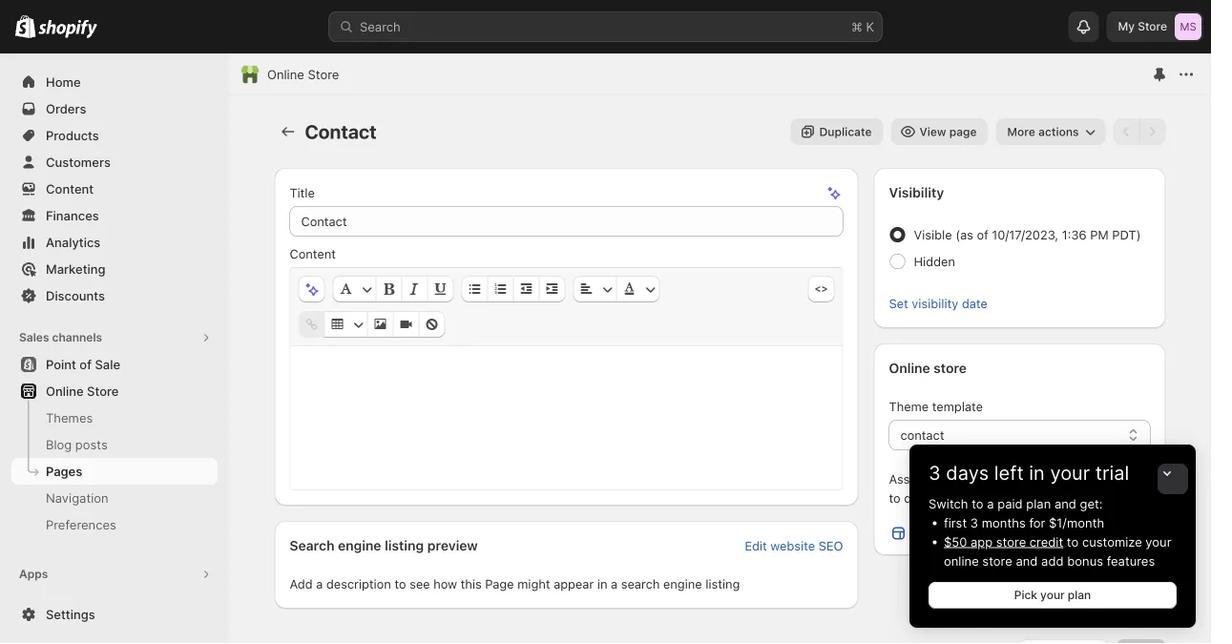 Task type: locate. For each thing, give the bounding box(es) containing it.
0 horizontal spatial plan
[[1027, 496, 1051, 511]]

shopify image
[[38, 20, 98, 39]]

to left a
[[972, 496, 984, 511]]

credit
[[1030, 535, 1064, 549]]

navigation link
[[11, 485, 218, 512]]

1 vertical spatial your
[[1146, 535, 1172, 549]]

0 vertical spatial to
[[972, 496, 984, 511]]

⌘
[[852, 19, 863, 34]]

sale
[[95, 357, 120, 372]]

and left add
[[1016, 554, 1038, 569]]

3 left days
[[929, 462, 941, 485]]

online store link down sale
[[11, 378, 218, 405]]

get:
[[1080, 496, 1103, 511]]

customers
[[46, 155, 111, 169]]

plan up for
[[1027, 496, 1051, 511]]

1 horizontal spatial online store link
[[267, 65, 339, 84]]

1 vertical spatial plan
[[1068, 589, 1091, 602]]

your inside dropdown button
[[1051, 462, 1090, 485]]

1 vertical spatial 3
[[971, 516, 979, 530]]

0 vertical spatial store
[[996, 535, 1026, 549]]

1 vertical spatial store
[[308, 67, 339, 82]]

online store
[[267, 67, 339, 82], [46, 384, 119, 399]]

your up features
[[1146, 535, 1172, 549]]

to
[[972, 496, 984, 511], [1067, 535, 1079, 549]]

and for store
[[1016, 554, 1038, 569]]

shopify image
[[15, 15, 36, 38]]

apps button
[[11, 561, 218, 588]]

$50 app store credit link
[[944, 535, 1064, 549]]

and up $1/month
[[1055, 496, 1077, 511]]

1 vertical spatial store
[[983, 554, 1013, 569]]

your
[[1051, 462, 1090, 485], [1146, 535, 1172, 549], [1041, 589, 1065, 602]]

0 horizontal spatial 3
[[929, 462, 941, 485]]

1 horizontal spatial to
[[1067, 535, 1079, 549]]

sales
[[19, 331, 49, 345]]

store inside to customize your online store and add bonus features
[[983, 554, 1013, 569]]

2 vertical spatial your
[[1041, 589, 1065, 602]]

orders
[[46, 101, 86, 116]]

0 horizontal spatial online store
[[46, 384, 119, 399]]

first 3 months for $1/month
[[944, 516, 1105, 530]]

0 vertical spatial and
[[1055, 496, 1077, 511]]

settings
[[46, 607, 95, 622]]

store down $50 app store credit
[[983, 554, 1013, 569]]

plan down bonus
[[1068, 589, 1091, 602]]

your right 'in'
[[1051, 462, 1090, 485]]

0 horizontal spatial online store link
[[11, 378, 218, 405]]

0 vertical spatial online
[[267, 67, 304, 82]]

and
[[1055, 496, 1077, 511], [1016, 554, 1038, 569]]

online
[[944, 554, 979, 569]]

1 vertical spatial online store
[[46, 384, 119, 399]]

0 vertical spatial 3
[[929, 462, 941, 485]]

online store link
[[267, 65, 339, 84], [11, 378, 218, 405]]

switch
[[929, 496, 969, 511]]

navigation
[[46, 491, 108, 505]]

online store right online store image
[[267, 67, 339, 82]]

apps
[[19, 568, 48, 581]]

for
[[1030, 516, 1046, 530]]

point
[[46, 357, 76, 372]]

1 vertical spatial and
[[1016, 554, 1038, 569]]

point of sale button
[[0, 351, 229, 378]]

1 horizontal spatial 3
[[971, 516, 979, 530]]

$50
[[944, 535, 967, 549]]

plan
[[1027, 496, 1051, 511], [1068, 589, 1091, 602]]

your right pick
[[1041, 589, 1065, 602]]

and inside to customize your online store and add bonus features
[[1016, 554, 1038, 569]]

online right online store image
[[267, 67, 304, 82]]

first
[[944, 516, 967, 530]]

blog
[[46, 437, 72, 452]]

store right "my"
[[1138, 20, 1168, 33]]

blog posts
[[46, 437, 108, 452]]

to down $1/month
[[1067, 535, 1079, 549]]

a
[[987, 496, 994, 511]]

1 vertical spatial to
[[1067, 535, 1079, 549]]

3 right first
[[971, 516, 979, 530]]

k
[[866, 19, 874, 34]]

months
[[982, 516, 1026, 530]]

0 horizontal spatial and
[[1016, 554, 1038, 569]]

to customize your online store and add bonus features
[[944, 535, 1172, 569]]

0 vertical spatial your
[[1051, 462, 1090, 485]]

0 horizontal spatial online
[[46, 384, 84, 399]]

online
[[267, 67, 304, 82], [46, 384, 84, 399]]

store
[[996, 535, 1026, 549], [983, 554, 1013, 569]]

settings link
[[11, 601, 218, 628]]

discounts link
[[11, 283, 218, 309]]

discounts
[[46, 288, 105, 303]]

1 horizontal spatial and
[[1055, 496, 1077, 511]]

pick your plan link
[[929, 582, 1177, 609]]

3 days left in your trial
[[929, 462, 1130, 485]]

0 horizontal spatial to
[[972, 496, 984, 511]]

0 vertical spatial store
[[1138, 20, 1168, 33]]

online store link right online store image
[[267, 65, 339, 84]]

0 horizontal spatial store
[[87, 384, 119, 399]]

2 horizontal spatial store
[[1138, 20, 1168, 33]]

3
[[929, 462, 941, 485], [971, 516, 979, 530]]

preferences
[[46, 517, 116, 532]]

switch to a paid plan and get:
[[929, 496, 1103, 511]]

store down months at the right bottom
[[996, 535, 1026, 549]]

my store image
[[1175, 13, 1202, 40]]

sales channels button
[[11, 325, 218, 351]]

days
[[946, 462, 989, 485]]

store right online store image
[[308, 67, 339, 82]]

home link
[[11, 69, 218, 95]]

store
[[1138, 20, 1168, 33], [308, 67, 339, 82], [87, 384, 119, 399]]

pages
[[46, 464, 82, 479]]

online store down point of sale
[[46, 384, 119, 399]]

online down point
[[46, 384, 84, 399]]

analytics
[[46, 235, 101, 250]]

0 vertical spatial online store
[[267, 67, 339, 82]]

bonus
[[1068, 554, 1104, 569]]

store down sale
[[87, 384, 119, 399]]



Task type: describe. For each thing, give the bounding box(es) containing it.
1 horizontal spatial store
[[308, 67, 339, 82]]

0 vertical spatial online store link
[[267, 65, 339, 84]]

app
[[971, 535, 993, 549]]

analytics link
[[11, 229, 218, 256]]

channels
[[52, 331, 102, 345]]

point of sale link
[[11, 351, 218, 378]]

to inside to customize your online store and add bonus features
[[1067, 535, 1079, 549]]

1 horizontal spatial plan
[[1068, 589, 1091, 602]]

search
[[360, 19, 401, 34]]

3 inside "3 days left in your trial" 'element'
[[971, 516, 979, 530]]

left
[[995, 462, 1024, 485]]

features
[[1107, 554, 1155, 569]]

1 vertical spatial online store link
[[11, 378, 218, 405]]

blog posts link
[[11, 432, 218, 458]]

products link
[[11, 122, 218, 149]]

marketing
[[46, 262, 105, 276]]

your inside to customize your online store and add bonus features
[[1146, 535, 1172, 549]]

paid
[[998, 496, 1023, 511]]

themes link
[[11, 405, 218, 432]]

0 vertical spatial plan
[[1027, 496, 1051, 511]]

orders link
[[11, 95, 218, 122]]

marketing link
[[11, 256, 218, 283]]

point of sale
[[46, 357, 120, 372]]

2 vertical spatial store
[[87, 384, 119, 399]]

3 days left in your trial element
[[910, 495, 1196, 628]]

content link
[[11, 176, 218, 202]]

pick
[[1015, 589, 1038, 602]]

online store inside online store link
[[46, 384, 119, 399]]

preferences link
[[11, 512, 218, 538]]

add
[[1042, 554, 1064, 569]]

$50 app store credit
[[944, 535, 1064, 549]]

⌘ k
[[852, 19, 874, 34]]

finances link
[[11, 202, 218, 229]]

3 days left in your trial button
[[910, 445, 1196, 485]]

trial
[[1096, 462, 1130, 485]]

and for plan
[[1055, 496, 1077, 511]]

customize
[[1083, 535, 1142, 549]]

1 horizontal spatial online store
[[267, 67, 339, 82]]

products
[[46, 128, 99, 143]]

my store
[[1118, 20, 1168, 33]]

posts
[[75, 437, 108, 452]]

content
[[46, 181, 94, 196]]

themes
[[46, 411, 93, 425]]

finances
[[46, 208, 99, 223]]

pick your plan
[[1015, 589, 1091, 602]]

1 vertical spatial online
[[46, 384, 84, 399]]

of
[[80, 357, 92, 372]]

pages link
[[11, 458, 218, 485]]

home
[[46, 74, 81, 89]]

$1/month
[[1049, 516, 1105, 530]]

customers link
[[11, 149, 218, 176]]

sales channels
[[19, 331, 102, 345]]

1 horizontal spatial online
[[267, 67, 304, 82]]

in
[[1029, 462, 1045, 485]]

my
[[1118, 20, 1135, 33]]

3 inside 3 days left in your trial dropdown button
[[929, 462, 941, 485]]

online store image
[[241, 65, 260, 84]]



Task type: vqa. For each thing, say whether or not it's contained in the screenshot.
Point of Sale button
yes



